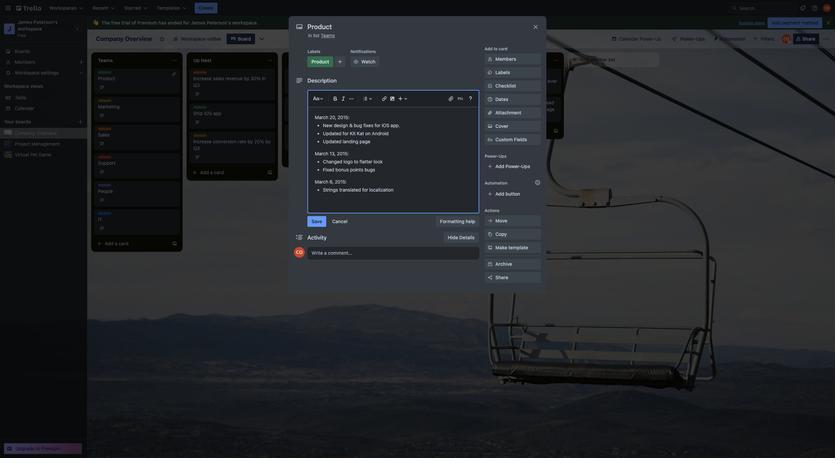 Task type: locate. For each thing, give the bounding box(es) containing it.
0 vertical spatial 20,
[[401, 85, 407, 90]]

sm image
[[353, 58, 360, 65], [487, 69, 494, 76], [487, 83, 494, 89], [487, 123, 494, 130], [487, 218, 494, 224], [487, 231, 494, 238], [487, 245, 494, 251]]

add a card down nov 24, 2022 option
[[296, 156, 319, 162]]

0 vertical spatial workspace
[[232, 20, 257, 26]]

automation button
[[711, 34, 750, 44]]

plans
[[755, 20, 766, 26]]

for
[[183, 20, 190, 26], [509, 72, 515, 77], [515, 100, 521, 105], [375, 123, 381, 128], [343, 131, 349, 136], [362, 187, 368, 193]]

2015: inside march 6, 2015: strings translated for localization
[[335, 179, 347, 185]]

overview down the of
[[125, 35, 152, 42]]

bravo inside bravo to lauren for taking the lead and finishing the new landing page design!
[[480, 100, 492, 105]]

1 vertical spatial updated
[[323, 139, 342, 144]]

to right upgrade
[[36, 446, 40, 452]]

sm image left archive
[[487, 261, 494, 268]]

1 vertical spatial color: red, title: "support" element
[[98, 156, 114, 161]]

2 sm image from the top
[[487, 261, 494, 268]]

edit card image
[[171, 72, 177, 77]]

bravo
[[480, 72, 492, 77], [480, 100, 492, 105]]

1 horizontal spatial calendar
[[619, 36, 639, 42]]

to up finishing
[[493, 100, 498, 105]]

points
[[350, 167, 364, 173]]

1 sm image from the top
[[487, 56, 494, 62]]

sm image inside make template link
[[487, 245, 494, 251]]

sm image for members
[[487, 56, 494, 62]]

0 vertical spatial color: red, title: "support" element
[[384, 128, 400, 133]]

search image
[[732, 5, 738, 11]]

people people
[[98, 184, 113, 194]]

increase left sales on the left of the page
[[193, 76, 212, 81]]

company overview down trial
[[96, 35, 152, 42]]

increase inside marketing increase conversion rate by 20% by q3
[[193, 139, 212, 144]]

1 horizontal spatial labels
[[496, 70, 510, 75]]

0 vertical spatial premium
[[137, 20, 157, 26]]

0 vertical spatial landing
[[527, 106, 543, 112]]

color: purple, title: "people" element
[[98, 184, 112, 189]]

workspace up the table
[[4, 83, 29, 89]]

management
[[31, 141, 60, 147]]

add a card button for increase conversion rate by 20% by q3
[[189, 167, 265, 178]]

Main content area, start typing to enter text. text field
[[315, 114, 472, 206]]

1 vertical spatial 2015:
[[337, 151, 349, 157]]

to for card
[[494, 46, 498, 51]]

workspace inside button
[[181, 36, 206, 42]]

banner containing 👋
[[87, 16, 836, 30]]

page inside bravo to lauren for taking the lead and finishing the new landing page design!
[[544, 106, 555, 112]]

bravo up the and
[[480, 100, 492, 105]]

1 vertical spatial ios
[[382, 123, 390, 128]]

1 horizontal spatial premium
[[137, 20, 157, 26]]

1 horizontal spatial company overview
[[96, 35, 152, 42]]

color: blue, title: "it" element for develop
[[289, 71, 302, 76]]

sm image left make
[[487, 245, 494, 251]]

0 vertical spatial page
[[544, 106, 555, 112]]

star or unstar board image
[[160, 36, 165, 42]]

0 vertical spatial company
[[96, 35, 124, 42]]

sales inside sales sales
[[98, 128, 109, 133]]

2022 for analytics
[[313, 141, 323, 146]]

share button down archive link
[[485, 272, 541, 283]]

color: yellow, title: "marketing" element for increase conversion rate by 20% by q3
[[193, 134, 213, 139]]

oct 18, 2022
[[297, 85, 321, 90]]

oct inside checkbox
[[297, 85, 304, 90]]

sales for sales
[[98, 128, 109, 133]]

it for it
[[98, 212, 102, 217]]

card
[[499, 46, 508, 51], [500, 128, 510, 134], [310, 156, 319, 162], [214, 170, 224, 175], [119, 241, 129, 247]]

1 horizontal spatial share
[[803, 36, 816, 42]]

6,
[[330, 179, 334, 185]]

support inside support update help documentation
[[384, 128, 400, 133]]

bravo inside bravo to tom for answering the most customer support emails ever received in one day!
[[480, 72, 492, 77]]

0 horizontal spatial ios
[[204, 111, 212, 116]]

company overview up the project management
[[15, 130, 57, 136]]

0 vertical spatial increase
[[193, 76, 212, 81]]

sm image inside "checklist" link
[[487, 83, 494, 89]]

company up project on the left top of the page
[[15, 130, 35, 136]]

the left lead
[[537, 100, 544, 105]]

0 horizontal spatial james
[[17, 19, 32, 25]]

20, up new
[[330, 115, 337, 120]]

1 vertical spatial share button
[[485, 272, 541, 283]]

marketing for social
[[384, 99, 404, 104]]

calendar down the table
[[15, 105, 34, 111]]

sm image for copy
[[487, 231, 494, 238]]

add a card down it link in the top left of the page
[[105, 241, 129, 247]]

james peterson's workspace link
[[17, 19, 59, 32]]

Nov 24, 2022 checkbox
[[289, 140, 325, 148]]

by right 20% on the left top
[[266, 139, 271, 144]]

list left teams at left
[[313, 33, 320, 38]]

1 vertical spatial list
[[609, 57, 616, 62]]

virtual pet game link
[[15, 151, 83, 158]]

1 vertical spatial increase
[[193, 139, 212, 144]]

0 horizontal spatial calendar
[[15, 105, 34, 111]]

2 increase from the top
[[193, 139, 212, 144]]

to inside bravo to tom for answering the most customer support emails ever received in one day!
[[493, 72, 498, 77]]

1 vertical spatial company overview
[[15, 130, 57, 136]]

0 vertical spatial automation
[[720, 36, 746, 42]]

virtual
[[15, 152, 29, 158]]

1 march from the top
[[315, 115, 329, 120]]

march inside march 20, 2015: new design & bug fixes for ios app. updated for kit kat on android updated landing page
[[315, 115, 329, 120]]

create from template… image
[[554, 128, 559, 134], [267, 170, 273, 175], [172, 241, 177, 247]]

color: red, title: "support" element
[[384, 128, 400, 133], [98, 156, 114, 161]]

new
[[323, 123, 333, 128]]

sales down marketing marketing at the top left of the page
[[98, 128, 109, 133]]

product ship ios app
[[193, 106, 221, 116]]

march for changed
[[315, 151, 329, 157]]

premium right the of
[[137, 20, 157, 26]]

it inside the it develop engineering blog
[[289, 71, 293, 76]]

people up it it
[[98, 188, 113, 194]]

1 vertical spatial color: blue, title: "it" element
[[98, 212, 112, 217]]

2 horizontal spatial in
[[499, 85, 503, 91]]

march inside march 6, 2015: strings translated for localization
[[315, 179, 329, 185]]

page down the on
[[360, 139, 371, 144]]

2022 inside checkbox
[[312, 85, 321, 90]]

0 vertical spatial overview
[[125, 35, 152, 42]]

q3 inside sales increase sales revenue by 30% in q3
[[193, 82, 200, 88]]

james up the free
[[17, 19, 32, 25]]

add to card
[[485, 46, 508, 51]]

workspace inside james peterson's workspace free
[[17, 26, 42, 32]]

create from template… image for increase conversion rate by 20% by q3
[[267, 170, 273, 175]]

None text field
[[304, 21, 526, 33]]

2 march from the top
[[315, 151, 329, 157]]

color: orange, title: "sales" element for increase
[[193, 71, 207, 76]]

/
[[441, 85, 442, 90]]

calendar for calendar power-up
[[619, 36, 639, 42]]

calendar for calendar
[[15, 105, 34, 111]]

company overview inside text field
[[96, 35, 152, 42]]

by left 30%
[[244, 76, 249, 81]]

color: yellow, title: "marketing" element
[[98, 99, 118, 104], [304, 99, 323, 104], [384, 99, 404, 104], [289, 128, 308, 133], [193, 134, 213, 139]]

0 horizontal spatial 20,
[[330, 115, 337, 120]]

0 vertical spatial labels
[[308, 49, 321, 54]]

conversion
[[213, 139, 237, 144]]

👋
[[93, 20, 99, 26]]

0 horizontal spatial in
[[262, 76, 266, 81]]

marketing inside marketing social media campaign
[[384, 99, 404, 104]]

of
[[132, 20, 136, 26]]

members link up the labels link
[[485, 54, 541, 64]]

color: blue, title: "it" element down people people
[[98, 212, 112, 217]]

people link
[[98, 188, 176, 195]]

sm image up most
[[487, 69, 494, 76]]

bravo up most
[[480, 72, 492, 77]]

20, inside march 20, 2015: new design & bug fixes for ios app. updated for kit kat on android updated landing page
[[330, 115, 337, 120]]

virtual pet game
[[15, 152, 51, 158]]

ios up android
[[382, 123, 390, 128]]

in left teams at left
[[308, 33, 312, 38]]

1 vertical spatial oct
[[297, 113, 304, 118]]

labels up customer
[[496, 70, 510, 75]]

sm image left the copy at bottom
[[487, 231, 494, 238]]

to inside bravo to lauren for taking the lead and finishing the new landing page design!
[[493, 100, 498, 105]]

cancel
[[332, 219, 348, 224]]

0 vertical spatial company overview
[[96, 35, 152, 42]]

2022
[[312, 85, 321, 90], [408, 85, 418, 90], [311, 113, 321, 118], [313, 141, 323, 146]]

sm image down design!
[[487, 123, 494, 130]]

0 vertical spatial bravo
[[480, 72, 492, 77]]

0 horizontal spatial ups
[[499, 154, 507, 159]]

ship
[[193, 111, 203, 116]]

0 horizontal spatial page
[[360, 139, 371, 144]]

calendar
[[619, 36, 639, 42], [15, 105, 34, 111]]

1 horizontal spatial automation
[[720, 36, 746, 42]]

marketing inside marketing marketing
[[98, 99, 118, 104]]

company down the
[[96, 35, 124, 42]]

in inside bravo to tom for answering the most customer support emails ever received in one day!
[[499, 85, 503, 91]]

ups left automation button
[[697, 36, 706, 42]]

labels down in list teams
[[308, 49, 321, 54]]

archive
[[496, 261, 513, 267]]

1 horizontal spatial james
[[191, 20, 206, 26]]

j link
[[4, 24, 15, 34]]

1 vertical spatial create from template… image
[[267, 170, 273, 175]]

primary element
[[0, 0, 836, 16]]

1 vertical spatial page
[[360, 139, 371, 144]]

2015: inside march 13, 2015: changed logo to flatter look fixed bonus points bugs
[[337, 151, 349, 157]]

q3 for increase conversion rate by 20% by q3
[[193, 145, 200, 151]]

0 horizontal spatial color: orange, title: "sales" element
[[98, 128, 112, 133]]

color: blue, title: "it" element
[[289, 71, 302, 76], [98, 212, 112, 217]]

finishing
[[489, 106, 507, 112]]

calendar up the add another list button
[[619, 36, 639, 42]]

march for strings
[[315, 179, 329, 185]]

0 horizontal spatial landing
[[343, 139, 359, 144]]

2015: inside march 20, 2015: new design & bug fixes for ios app. updated for kit kat on android updated landing page
[[338, 115, 350, 120]]

power-
[[640, 36, 656, 42], [681, 36, 697, 42], [485, 154, 499, 159], [506, 164, 522, 169]]

list right another
[[609, 57, 616, 62]]

card down the nov 24, 2022
[[310, 156, 319, 162]]

the up emails
[[540, 72, 547, 77]]

updated down new
[[323, 131, 342, 136]]

0 vertical spatial q3
[[193, 82, 200, 88]]

2015: up logo
[[337, 151, 349, 157]]

0 horizontal spatial members link
[[0, 57, 87, 68]]

workspace for workspace views
[[4, 83, 29, 89]]

oct for engineering
[[297, 85, 304, 90]]

mar 20, 2022
[[392, 85, 418, 90]]

support
[[514, 78, 532, 84], [384, 128, 400, 133], [98, 156, 114, 161], [98, 160, 116, 166]]

support inside bravo to tom for answering the most customer support emails ever received in one day!
[[514, 78, 532, 84]]

2 vertical spatial in
[[499, 85, 503, 91]]

3 march from the top
[[315, 179, 329, 185]]

page down lead
[[544, 106, 555, 112]]

0 vertical spatial ios
[[204, 111, 212, 116]]

0 vertical spatial march
[[315, 115, 329, 120]]

1 horizontal spatial peterson's
[[207, 20, 231, 26]]

develop engineering blog link
[[289, 75, 367, 82]]

bravo to tom for answering the most customer support emails ever received in one day! link
[[480, 71, 558, 91]]

details
[[460, 235, 475, 240]]

has
[[159, 20, 167, 26]]

2022 down "description"
[[312, 85, 321, 90]]

power- inside "button"
[[681, 36, 697, 42]]

q3 inside marketing increase conversion rate by 20% by q3
[[193, 145, 200, 151]]

emails
[[533, 78, 547, 84]]

by right rate
[[248, 139, 253, 144]]

sm image for watch
[[353, 58, 360, 65]]

sm image inside copy link
[[487, 231, 494, 238]]

add another list button
[[568, 52, 660, 67]]

sales sales
[[98, 128, 110, 138]]

for right ended
[[183, 20, 190, 26]]

1 horizontal spatial page
[[544, 106, 555, 112]]

2 vertical spatial 2015:
[[335, 179, 347, 185]]

people down support support
[[98, 184, 111, 189]]

editor toolbar toolbar
[[311, 93, 476, 104]]

a for sales
[[115, 241, 118, 247]]

0 vertical spatial share button
[[794, 34, 820, 44]]

marketing
[[98, 99, 118, 104], [304, 99, 323, 104], [384, 99, 404, 104], [98, 104, 120, 110], [289, 128, 308, 133], [193, 134, 213, 139]]

Oct 18, 2022 checkbox
[[289, 83, 323, 91]]

2 updated from the top
[[323, 139, 342, 144]]

Write a comment text field
[[308, 247, 480, 259]]

members down add to card
[[496, 56, 517, 62]]

1 horizontal spatial 20,
[[401, 85, 407, 90]]

overview up management
[[37, 130, 57, 136]]

add a card up custom
[[486, 128, 510, 134]]

bravo for and
[[480, 100, 492, 105]]

marketing for increase
[[193, 134, 213, 139]]

1 horizontal spatial company
[[96, 35, 124, 42]]

1 horizontal spatial workspace
[[232, 20, 257, 26]]

for right tom
[[509, 72, 515, 77]]

move link
[[485, 216, 541, 226]]

marketing for marketing
[[98, 99, 118, 104]]

2 horizontal spatial create from template… image
[[554, 128, 559, 134]]

1 vertical spatial 20,
[[330, 115, 337, 120]]

color: orange, title: "sales" element
[[193, 71, 207, 76], [98, 128, 112, 133]]

android
[[372, 131, 389, 136]]

1 horizontal spatial list
[[609, 57, 616, 62]]

2 q3 from the top
[[193, 145, 200, 151]]

workspace up the free
[[17, 26, 42, 32]]

2 horizontal spatial ups
[[697, 36, 706, 42]]

0 horizontal spatial share button
[[485, 272, 541, 283]]

bug
[[354, 123, 362, 128]]

1 vertical spatial in
[[262, 76, 266, 81]]

workspace for workspace visible
[[181, 36, 206, 42]]

marketing inside marketing analytics data
[[289, 128, 308, 133]]

for inside bravo to tom for answering the most customer support emails ever received in one day!
[[509, 72, 515, 77]]

increase inside sales increase sales revenue by 30% in q3
[[193, 76, 212, 81]]

james inside james peterson's workspace free
[[17, 19, 32, 25]]

card for analytics data
[[310, 156, 319, 162]]

0 horizontal spatial list
[[313, 33, 320, 38]]

the down lauren
[[509, 106, 516, 112]]

by inside sales increase sales revenue by 30% in q3
[[244, 76, 249, 81]]

add another list
[[580, 57, 616, 62]]

landing down the taking
[[527, 106, 543, 112]]

20, inside option
[[401, 85, 407, 90]]

increase
[[193, 76, 212, 81], [193, 139, 212, 144]]

in down customer
[[499, 85, 503, 91]]

workspace up board
[[232, 20, 257, 26]]

0 horizontal spatial workspace
[[4, 83, 29, 89]]

updated
[[323, 131, 342, 136], [323, 139, 342, 144]]

oct
[[297, 85, 304, 90], [297, 113, 304, 118]]

card down increase conversion rate by 20% by q3 link
[[214, 170, 224, 175]]

1 bravo from the top
[[480, 72, 492, 77]]

italic ⌘i image
[[340, 95, 348, 103]]

0 vertical spatial updated
[[323, 131, 342, 136]]

to left tom
[[493, 72, 498, 77]]

in right 30%
[[262, 76, 266, 81]]

image image
[[389, 95, 397, 103]]

2 vertical spatial march
[[315, 179, 329, 185]]

sm image left watch on the top
[[353, 58, 360, 65]]

peterson's up boards link
[[33, 19, 58, 25]]

to for tom
[[493, 72, 498, 77]]

list inside button
[[609, 57, 616, 62]]

upgrade to premium link
[[4, 444, 82, 454]]

ups down fields
[[522, 164, 530, 169]]

add board image
[[78, 119, 83, 125]]

color: red, title: "support" element left help on the left of page
[[384, 128, 400, 133]]

share down method
[[803, 36, 816, 42]]

kat
[[357, 131, 364, 136]]

it inside it it
[[98, 212, 102, 217]]

sm image inside the labels link
[[487, 69, 494, 76]]

ups up add power-ups on the top right of page
[[499, 154, 507, 159]]

Search field
[[738, 3, 796, 13]]

0 horizontal spatial create from template… image
[[172, 241, 177, 247]]

move
[[496, 218, 508, 224]]

product inside product ship ios app
[[193, 106, 209, 111]]

oct for brand
[[297, 113, 304, 118]]

Oct 17, 2022 checkbox
[[289, 112, 323, 120]]

sm image for move
[[487, 218, 494, 224]]

2015: right 6,
[[335, 179, 347, 185]]

1 vertical spatial calendar
[[15, 105, 34, 111]]

james up workspace visible button
[[191, 20, 206, 26]]

product for product product
[[98, 71, 113, 76]]

workspace inside banner
[[232, 20, 257, 26]]

share down archive
[[496, 275, 509, 280]]

1 updated from the top
[[323, 131, 342, 136]]

2015: up design
[[338, 115, 350, 120]]

product inside product marketing brand guidelines
[[289, 99, 304, 104]]

peterson's inside banner
[[207, 20, 231, 26]]

the
[[540, 72, 547, 77], [537, 100, 544, 105], [509, 106, 516, 112]]

color: blue, title: "it" element up oct 18, 2022 checkbox on the top of the page
[[289, 71, 302, 76]]

color: green, title: "product" element
[[308, 56, 333, 67], [98, 71, 113, 76], [289, 99, 304, 104], [193, 106, 209, 111]]

increase left the conversion
[[193, 139, 212, 144]]

teams
[[321, 33, 335, 38]]

flatter
[[360, 159, 373, 165]]

marketing inside marketing increase conversion rate by 20% by q3
[[193, 134, 213, 139]]

create from template… image
[[363, 157, 368, 162]]

1 oct from the top
[[297, 85, 304, 90]]

2022 right mar
[[408, 85, 418, 90]]

add payment method button
[[768, 17, 823, 28]]

20, right mar
[[401, 85, 407, 90]]

0 horizontal spatial overview
[[37, 130, 57, 136]]

oct inside option
[[297, 113, 304, 118]]

premium right upgrade
[[41, 446, 60, 452]]

march inside march 13, 2015: changed logo to flatter look fixed bonus points bugs
[[315, 151, 329, 157]]

app.
[[391, 123, 400, 128]]

j
[[7, 25, 11, 33]]

1 people from the top
[[98, 184, 111, 189]]

sm image
[[487, 56, 494, 62], [487, 261, 494, 268]]

1 vertical spatial workspace
[[4, 83, 29, 89]]

1 horizontal spatial ups
[[522, 164, 530, 169]]

members link down boards
[[0, 57, 87, 68]]

0 vertical spatial 2015:
[[338, 115, 350, 120]]

0 vertical spatial color: blue, title: "it" element
[[289, 71, 302, 76]]

.
[[257, 20, 258, 26]]

marketing social media campaign
[[384, 99, 435, 110]]

product
[[312, 59, 329, 64], [98, 71, 113, 76], [98, 76, 115, 81], [289, 99, 304, 104], [193, 106, 209, 111]]

peterson's up visible
[[207, 20, 231, 26]]

1 vertical spatial the
[[537, 100, 544, 105]]

color: orange, title: "sales" element left sales on the left of the page
[[193, 71, 207, 76]]

0 vertical spatial christina overa (christinaovera) image
[[824, 4, 832, 12]]

one
[[505, 85, 513, 91]]

for up android
[[375, 123, 381, 128]]

color: yellow, title: "marketing" element for marketing
[[98, 99, 118, 104]]

fixed
[[323, 167, 335, 173]]

workspace navigation collapse icon image
[[73, 24, 83, 34]]

2 bravo from the top
[[480, 100, 492, 105]]

to
[[494, 46, 498, 51], [493, 72, 498, 77], [493, 100, 498, 105], [354, 159, 359, 165], [36, 446, 40, 452]]

to up the labels link
[[494, 46, 498, 51]]

1 increase from the top
[[193, 76, 212, 81]]

1 vertical spatial workspace
[[17, 26, 42, 32]]

company overview
[[96, 35, 152, 42], [15, 130, 57, 136]]

add a card for increase conversion rate by 20% by q3
[[200, 170, 224, 175]]

1 vertical spatial labels
[[496, 70, 510, 75]]

1 horizontal spatial ios
[[382, 123, 390, 128]]

ios left app
[[204, 111, 212, 116]]

1 vertical spatial company
[[15, 130, 35, 136]]

banner
[[87, 16, 836, 30]]

add inside "button"
[[772, 20, 781, 26]]

sm image inside move link
[[487, 218, 494, 224]]

2022 for marketing
[[311, 113, 321, 118]]

more formatting image
[[348, 95, 356, 103]]

add a card button down increase conversion rate by 20% by q3 link
[[189, 167, 265, 178]]

ups
[[697, 36, 706, 42], [499, 154, 507, 159], [522, 164, 530, 169]]

ios inside march 20, 2015: new design & bug fixes for ios app. updated for kit kat on android updated landing page
[[382, 123, 390, 128]]

1 horizontal spatial power-ups
[[681, 36, 706, 42]]

lauren
[[499, 100, 514, 105]]

support support
[[98, 156, 116, 166]]

revenue
[[226, 76, 243, 81]]

sales inside sales increase sales revenue by 30% in q3
[[193, 71, 204, 76]]

the for taking
[[537, 100, 544, 105]]

sm image left checklist
[[487, 83, 494, 89]]

people
[[98, 184, 111, 189], [98, 188, 113, 194]]

the inside bravo to tom for answering the most customer support emails ever received in one day!
[[540, 72, 547, 77]]

color: red, title: "support" element down sales sales
[[98, 156, 114, 161]]

0 horizontal spatial christina overa (christinaovera) image
[[294, 247, 305, 258]]

support down sales sales
[[98, 156, 114, 161]]

1 vertical spatial landing
[[343, 139, 359, 144]]

sm image for cover
[[487, 123, 494, 130]]

to inside march 13, 2015: changed logo to flatter look fixed bonus points bugs
[[354, 159, 359, 165]]

sales up support support
[[98, 132, 110, 138]]

workspace left visible
[[181, 36, 206, 42]]

it it
[[98, 212, 102, 222]]

guidelines
[[303, 104, 326, 110]]

add a card button
[[476, 126, 551, 136], [285, 154, 360, 165], [189, 167, 265, 178], [94, 238, 169, 249]]

custom fields button
[[485, 136, 541, 143]]

oct left 17,
[[297, 113, 304, 118]]

0 horizontal spatial color: red, title: "support" element
[[98, 156, 114, 161]]

2022 right 17,
[[311, 113, 321, 118]]

view markdown image
[[457, 95, 464, 102]]

christina overa (christinaovera) image
[[824, 4, 832, 12], [294, 247, 305, 258]]

1 vertical spatial bravo
[[480, 100, 492, 105]]

rate
[[238, 139, 247, 144]]

project
[[15, 141, 30, 147]]

2 vertical spatial create from template… image
[[172, 241, 177, 247]]

add a card down the conversion
[[200, 170, 224, 175]]

sm image inside watch button
[[353, 58, 360, 65]]

add a card for sales
[[105, 241, 129, 247]]

sm image inside cover link
[[487, 123, 494, 130]]

dates
[[496, 96, 509, 102]]

add a card button down it link in the top left of the page
[[94, 238, 169, 249]]

1 q3 from the top
[[193, 82, 200, 88]]

sm image down actions
[[487, 218, 494, 224]]

1 horizontal spatial color: orange, title: "sales" element
[[193, 71, 207, 76]]

to for premium
[[36, 446, 40, 452]]

product inside product product
[[98, 71, 113, 76]]

sm image inside archive link
[[487, 261, 494, 268]]

30%
[[251, 76, 261, 81]]

0 horizontal spatial premium
[[41, 446, 60, 452]]

labels link
[[485, 67, 541, 78]]

attach and insert link image
[[448, 95, 455, 102]]

product marketing brand guidelines
[[289, 99, 326, 110]]

👋 the free trial of premium has ended for james peterson's workspace .
[[93, 20, 258, 26]]

automation up the 'add button'
[[485, 181, 508, 186]]

landing inside march 20, 2015: new design & bug fixes for ios app. updated for kit kat on android updated landing page
[[343, 139, 359, 144]]

share button
[[794, 34, 820, 44], [485, 272, 541, 283]]

ios
[[204, 111, 212, 116], [382, 123, 390, 128]]

1 vertical spatial share
[[496, 275, 509, 280]]

2 oct from the top
[[297, 113, 304, 118]]

activity
[[308, 235, 327, 241]]

1 vertical spatial automation
[[485, 181, 508, 186]]

1 horizontal spatial color: red, title: "support" element
[[384, 128, 400, 133]]



Task type: vqa. For each thing, say whether or not it's contained in the screenshot.
Your Boards With 7 Items element
no



Task type: describe. For each thing, give the bounding box(es) containing it.
calendar power-up
[[619, 36, 662, 42]]

color: yellow, title: "marketing" element for analytics data
[[289, 128, 308, 133]]

card up custom
[[500, 128, 510, 134]]

template
[[509, 245, 529, 251]]

for inside bravo to lauren for taking the lead and finishing the new landing page design!
[[515, 100, 521, 105]]

add a card button up custom fields
[[476, 126, 551, 136]]

your boards with 3 items element
[[4, 118, 68, 126]]

card for sales
[[119, 241, 129, 247]]

translated
[[340, 187, 361, 193]]

watch
[[362, 59, 376, 64]]

brand guidelines link
[[289, 103, 367, 110]]

card for increase conversion rate by 20% by q3
[[214, 170, 224, 175]]

20, for march
[[330, 115, 337, 120]]

open information menu image
[[812, 5, 819, 11]]

bonus
[[336, 167, 349, 173]]

color: orange, title: "sales" element for sales
[[98, 128, 112, 133]]

archive link
[[485, 259, 541, 270]]

bravo to tom for answering the most customer support emails ever received in one day!
[[480, 72, 557, 91]]

automation inside button
[[720, 36, 746, 42]]

march 20, 2015: new design & bug fixes for ios app. updated for kit kat on android updated landing page
[[315, 115, 400, 144]]

james peterson's workspace free
[[17, 19, 59, 38]]

for left kit
[[343, 131, 349, 136]]

wave image
[[93, 20, 99, 26]]

share for left share button
[[496, 275, 509, 280]]

checklist
[[496, 83, 516, 89]]

0 vertical spatial list
[[313, 33, 320, 38]]

to for lauren
[[493, 100, 498, 105]]

james inside banner
[[191, 20, 206, 26]]

lists image
[[361, 95, 369, 103]]

localization
[[370, 187, 394, 193]]

overview inside text field
[[125, 35, 152, 42]]

marketing increase conversion rate by 20% by q3
[[193, 134, 271, 151]]

2 vertical spatial the
[[509, 106, 516, 112]]

open help dialog image
[[467, 95, 475, 103]]

views
[[30, 83, 43, 89]]

day!
[[514, 85, 523, 91]]

2015: for logo
[[337, 151, 349, 157]]

march 6, 2015: strings translated for localization
[[315, 179, 394, 193]]

company overview link
[[15, 130, 83, 137]]

1 horizontal spatial share button
[[794, 34, 820, 44]]

marketing marketing
[[98, 99, 120, 110]]

by for 30%
[[244, 76, 249, 81]]

1 horizontal spatial members
[[496, 56, 517, 62]]

changed
[[323, 159, 343, 165]]

color: red, title: "support" element for support
[[98, 156, 114, 161]]

increase for increase conversion rate by 20% by q3
[[193, 139, 212, 144]]

help
[[466, 219, 476, 224]]

power-ups inside "button"
[[681, 36, 706, 42]]

color: blue, title: "it" element for it
[[98, 212, 112, 217]]

by for 20%
[[248, 139, 253, 144]]

2 vertical spatial ups
[[522, 164, 530, 169]]

copy link
[[485, 229, 541, 240]]

increase for increase sales revenue by 30% in q3
[[193, 76, 212, 81]]

2022 for develop
[[312, 85, 321, 90]]

0 vertical spatial create from template… image
[[554, 128, 559, 134]]

1 vertical spatial premium
[[41, 446, 60, 452]]

a for increase conversion rate by 20% by q3
[[210, 170, 213, 175]]

update
[[384, 132, 400, 138]]

share for the right share button
[[803, 36, 816, 42]]

color: green, title: "product" element up the it develop engineering blog
[[308, 56, 333, 67]]

color: green, title: "product" element left app
[[193, 106, 209, 111]]

color: green, title: "product" element up marketing marketing at the top left of the page
[[98, 71, 113, 76]]

color: red, title: "support" element for update help documentation
[[384, 128, 400, 133]]

ended
[[168, 20, 182, 26]]

cover
[[496, 123, 509, 129]]

documentation
[[413, 132, 446, 138]]

add a card button for analytics data
[[285, 154, 360, 165]]

trial
[[121, 20, 130, 26]]

for inside march 6, 2015: strings translated for localization
[[362, 187, 368, 193]]

it for develop
[[289, 71, 293, 76]]

2015: for design
[[338, 115, 350, 120]]

game
[[39, 152, 51, 158]]

march for new
[[315, 115, 329, 120]]

christina overa (christinaovera) image inside 'primary' element
[[824, 4, 832, 12]]

save button
[[308, 216, 326, 227]]

1 horizontal spatial in
[[308, 33, 312, 38]]

custom
[[496, 137, 513, 142]]

most
[[480, 78, 490, 84]]

q3 for increase sales revenue by 30% in q3
[[193, 82, 200, 88]]

bravo to lauren for taking the lead and finishing the new landing page design!
[[480, 100, 555, 119]]

0 horizontal spatial company
[[15, 130, 35, 136]]

copy
[[496, 231, 507, 237]]

save
[[312, 219, 322, 224]]

card up tom
[[499, 46, 508, 51]]

product link
[[98, 75, 176, 82]]

0 notifications image
[[799, 4, 807, 12]]

ups inside "button"
[[697, 36, 706, 42]]

kit
[[350, 131, 356, 136]]

free
[[111, 20, 120, 26]]

1 vertical spatial ups
[[499, 154, 507, 159]]

the
[[101, 20, 110, 26]]

fields
[[514, 137, 527, 142]]

free
[[17, 33, 26, 38]]

workspace visible
[[181, 36, 221, 42]]

support inside support support
[[98, 156, 114, 161]]

sales for increase
[[193, 71, 204, 76]]

create button
[[195, 3, 218, 13]]

formatting help link
[[436, 216, 480, 227]]

sm image for make template
[[487, 245, 494, 251]]

&
[[350, 123, 353, 128]]

mar
[[392, 85, 400, 90]]

marketing for analytics
[[289, 128, 308, 133]]

explore plans button
[[739, 19, 766, 27]]

1 horizontal spatial members link
[[485, 54, 541, 64]]

people inside people people
[[98, 184, 111, 189]]

0 / 5
[[439, 85, 445, 90]]

2015: for translated
[[335, 179, 347, 185]]

nov
[[297, 141, 304, 146]]

product for product
[[312, 59, 329, 64]]

a for analytics data
[[306, 156, 308, 162]]

color: yellow, title: "marketing" element for social media campaign
[[384, 99, 404, 104]]

create from template… image for sales
[[172, 241, 177, 247]]

1 vertical spatial christina overa (christinaovera) image
[[294, 247, 305, 258]]

ever
[[548, 78, 557, 84]]

pet
[[30, 152, 37, 158]]

taking
[[522, 100, 536, 105]]

upgrade to premium
[[15, 446, 60, 452]]

1 vertical spatial overview
[[37, 130, 57, 136]]

link image
[[381, 95, 389, 103]]

table link
[[15, 94, 83, 101]]

premium inside banner
[[137, 20, 157, 26]]

in list teams
[[308, 33, 335, 38]]

sm image for checklist
[[487, 83, 494, 89]]

tom
[[499, 72, 508, 77]]

actions
[[485, 208, 500, 213]]

update help documentation link
[[384, 132, 462, 138]]

blog
[[335, 76, 345, 81]]

product for product ship ios app
[[193, 106, 209, 111]]

your
[[4, 119, 14, 125]]

0 horizontal spatial members
[[15, 59, 35, 65]]

it link
[[98, 216, 176, 223]]

it develop engineering blog
[[289, 71, 345, 81]]

show menu image
[[823, 36, 830, 42]]

formatting
[[440, 219, 465, 224]]

page inside march 20, 2015: new design & bug fixes for ios app. updated for kit kat on android updated landing page
[[360, 139, 371, 144]]

christina overa (christinaovera) image
[[782, 34, 792, 44]]

sm image for labels
[[487, 69, 494, 76]]

increase conversion rate by 20% by q3 link
[[193, 138, 271, 152]]

add a card for analytics data
[[296, 156, 319, 162]]

data
[[310, 132, 320, 138]]

received
[[480, 85, 498, 91]]

develop
[[289, 76, 307, 81]]

the for answering
[[540, 72, 547, 77]]

sm image for archive
[[487, 261, 494, 268]]

another
[[591, 57, 608, 62]]

new
[[517, 106, 526, 112]]

landing inside bravo to lauren for taking the lead and finishing the new landing page design!
[[527, 106, 543, 112]]

board
[[238, 36, 251, 42]]

march 13, 2015: changed logo to flatter look fixed bonus points bugs
[[315, 151, 383, 173]]

text styles image
[[312, 95, 320, 103]]

social
[[384, 104, 397, 110]]

in inside sales increase sales revenue by 30% in q3
[[262, 76, 266, 81]]

Board name text field
[[93, 34, 155, 44]]

Mar 20, 2022 checkbox
[[384, 83, 420, 91]]

create
[[199, 5, 214, 11]]

2 people from the top
[[98, 188, 113, 194]]

marketing inside product marketing brand guidelines
[[304, 99, 323, 104]]

project management link
[[15, 141, 83, 147]]

bravo for customer
[[480, 72, 492, 77]]

custom fields
[[496, 137, 527, 142]]

customize views image
[[259, 36, 265, 42]]

attachment button
[[485, 107, 541, 118]]

filters
[[761, 36, 775, 42]]

peterson's inside james peterson's workspace free
[[33, 19, 58, 25]]

bold ⌘b image
[[332, 95, 340, 103]]

0 horizontal spatial automation
[[485, 181, 508, 186]]

1 vertical spatial power-ups
[[485, 154, 507, 159]]

support up color: purple, title: "people" element
[[98, 160, 116, 166]]

logo
[[344, 159, 353, 165]]

add inside button
[[496, 191, 505, 197]]

13,
[[330, 151, 336, 157]]

color: green, title: "product" element up oct 17, 2022 option
[[289, 99, 304, 104]]

20, for mar
[[401, 85, 407, 90]]

add a card button for sales
[[94, 238, 169, 249]]

ios inside product ship ios app
[[204, 111, 212, 116]]

and
[[480, 106, 488, 112]]

product for product marketing brand guidelines
[[289, 99, 304, 104]]

company inside text field
[[96, 35, 124, 42]]

explore plans
[[739, 20, 766, 26]]



